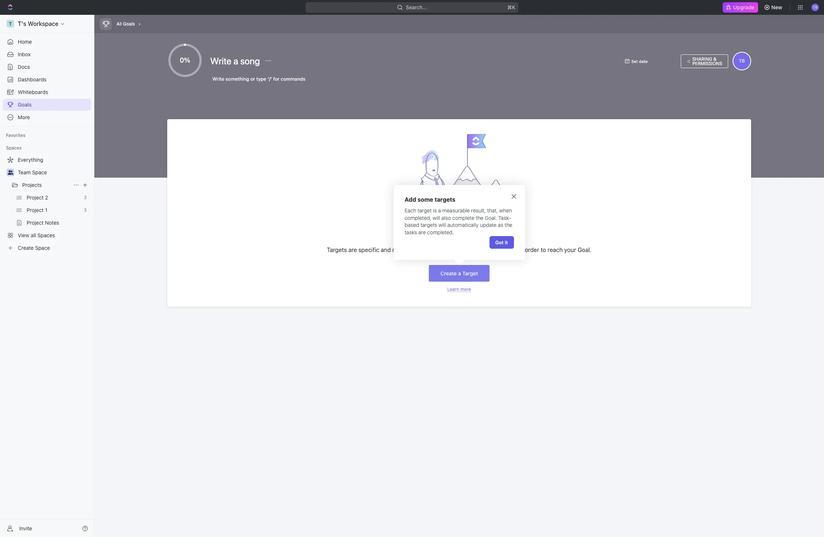 Task type: locate. For each thing, give the bounding box(es) containing it.
new
[[772, 4, 783, 10]]

3 for 2
[[84, 195, 87, 200]]

create
[[18, 245, 34, 251]]

0 horizontal spatial tb
[[740, 58, 745, 64]]

0 vertical spatial tb button
[[810, 1, 822, 13]]

goal. right your
[[578, 247, 592, 253]]

when
[[500, 207, 512, 214]]

0 vertical spatial goal.
[[485, 215, 497, 221]]

1 horizontal spatial tb
[[813, 5, 818, 9]]

inbox link
[[3, 49, 91, 60]]

view
[[18, 232, 29, 238]]

tree inside sidebar navigation
[[3, 154, 91, 254]]

measurable
[[443, 207, 470, 214], [393, 247, 424, 253]]

&
[[714, 56, 717, 62]]

1 vertical spatial will
[[439, 222, 446, 228]]

home link
[[3, 36, 91, 48]]

the
[[476, 215, 484, 221], [505, 222, 513, 228]]

home
[[18, 39, 32, 45]]

will
[[433, 215, 440, 221], [439, 222, 446, 228]]

team space link
[[18, 167, 90, 178]]

learn more link
[[448, 287, 471, 292]]

favorites button
[[3, 131, 28, 140]]

write a song
[[210, 56, 262, 66]]

0 vertical spatial project
[[27, 194, 44, 201]]

targets up is
[[435, 196, 456, 203]]

project for project 1
[[27, 207, 44, 213]]

space down everything link
[[32, 169, 47, 176]]

space
[[32, 169, 47, 176], [35, 245, 50, 251]]

that,
[[487, 207, 498, 214]]

1 vertical spatial 3
[[84, 207, 87, 213]]

set date button
[[622, 56, 678, 66]]

pieces
[[426, 247, 443, 253]]

spaces up create space link
[[37, 232, 55, 238]]

a left the song at left
[[234, 56, 238, 66]]

more
[[18, 114, 30, 120]]

target
[[418, 207, 432, 214]]

1 vertical spatial measurable
[[393, 247, 424, 253]]

1 horizontal spatial the
[[505, 222, 513, 228]]

1 vertical spatial the
[[505, 222, 513, 228]]

measurable inside each target is a measurable result, that, when completed, will also complete the goal. task- based targets will automatically update as the tasks are completed.
[[443, 207, 470, 214]]

write
[[210, 56, 232, 66]]

0 horizontal spatial the
[[476, 215, 484, 221]]

project 2 link
[[27, 192, 81, 204]]

space down view all spaces link
[[35, 245, 50, 251]]

3
[[84, 195, 87, 200], [84, 207, 87, 213]]

3 project from the top
[[27, 220, 44, 226]]

will down is
[[433, 215, 440, 221]]

2 3 from the top
[[84, 207, 87, 213]]

add some targets
[[405, 196, 456, 203]]

docs link
[[3, 61, 91, 73]]

spaces
[[6, 145, 22, 151], [37, 232, 55, 238]]

1 vertical spatial tb
[[740, 58, 745, 64]]

tb button
[[810, 1, 822, 13], [733, 52, 752, 70]]

1 horizontal spatial are
[[419, 229, 426, 236]]

project left 2
[[27, 194, 44, 201]]

1 horizontal spatial tb button
[[810, 1, 822, 13]]

1 vertical spatial spaces
[[37, 232, 55, 238]]

2 project from the top
[[27, 207, 44, 213]]

a
[[234, 56, 238, 66], [438, 207, 441, 214]]

1 vertical spatial goal.
[[578, 247, 592, 253]]

team
[[18, 169, 31, 176]]

all
[[31, 232, 36, 238]]

goal. down that,
[[485, 215, 497, 221]]

1 horizontal spatial measurable
[[443, 207, 470, 214]]

1 project from the top
[[27, 194, 44, 201]]

measurable down the tasks
[[393, 247, 424, 253]]

tree
[[3, 154, 91, 254]]

docs
[[18, 64, 30, 70]]

sharing & permissions
[[693, 56, 723, 66]]

the down result,
[[476, 215, 484, 221]]

new button
[[762, 1, 787, 13]]

add
[[405, 196, 416, 203]]

3 right project 2 link
[[84, 195, 87, 200]]

user group image
[[8, 170, 13, 175]]

the right as
[[505, 222, 513, 228]]

project inside "link"
[[27, 220, 44, 226]]

0 vertical spatial measurable
[[443, 207, 470, 214]]

targets are specific and measurable pieces that must be accomplished in order to reach your goal.
[[327, 247, 592, 253]]

will up completed. at the right top
[[439, 222, 446, 228]]

sidebar navigation
[[0, 15, 96, 537]]

project for project notes
[[27, 220, 44, 226]]

based
[[405, 222, 419, 228]]

0 vertical spatial a
[[234, 56, 238, 66]]

your
[[565, 247, 577, 253]]

× button
[[511, 191, 517, 201]]

project
[[27, 194, 44, 201], [27, 207, 44, 213], [27, 220, 44, 226]]

2 vertical spatial project
[[27, 220, 44, 226]]

be
[[472, 247, 479, 253]]

project left 1
[[27, 207, 44, 213]]

a right is
[[438, 207, 441, 214]]

and
[[381, 247, 391, 253]]

0 vertical spatial 3
[[84, 195, 87, 200]]

set
[[632, 59, 638, 64]]

1 vertical spatial space
[[35, 245, 50, 251]]

invite
[[19, 525, 32, 532]]

targets down completed,
[[421, 222, 437, 228]]

0 horizontal spatial a
[[234, 56, 238, 66]]

project for project 2
[[27, 194, 44, 201]]

× dialog
[[394, 185, 525, 260]]

measurable for result,
[[443, 207, 470, 214]]

project up view all spaces
[[27, 220, 44, 226]]

0 horizontal spatial are
[[349, 247, 357, 253]]

are
[[419, 229, 426, 236], [349, 247, 357, 253]]

tb
[[813, 5, 818, 9], [740, 58, 745, 64]]

tree containing everything
[[3, 154, 91, 254]]

0 vertical spatial are
[[419, 229, 426, 236]]

got it
[[496, 239, 508, 245]]

dashboards
[[18, 76, 47, 83]]

are right the tasks
[[419, 229, 426, 236]]

1 horizontal spatial a
[[438, 207, 441, 214]]

project 1
[[27, 207, 47, 213]]

1 vertical spatial targets
[[421, 222, 437, 228]]

t's workspace, , element
[[7, 20, 14, 27]]

are right targets
[[349, 247, 357, 253]]

favorites
[[6, 133, 25, 138]]

0 horizontal spatial measurable
[[393, 247, 424, 253]]

also
[[442, 215, 451, 221]]

upgrade link
[[723, 2, 759, 13]]

1 vertical spatial are
[[349, 247, 357, 253]]

0 horizontal spatial tb button
[[733, 52, 752, 70]]

0 vertical spatial spaces
[[6, 145, 22, 151]]

1 vertical spatial a
[[438, 207, 441, 214]]

project 1 link
[[27, 204, 81, 216]]

0 vertical spatial space
[[32, 169, 47, 176]]

goals
[[18, 101, 32, 108]]

spaces down favorites button
[[6, 145, 22, 151]]

completed.
[[427, 229, 454, 236]]

accomplished
[[480, 247, 517, 253]]

0 horizontal spatial goal.
[[485, 215, 497, 221]]

1 horizontal spatial spaces
[[37, 232, 55, 238]]

3 for 1
[[84, 207, 87, 213]]

measurable up complete
[[443, 207, 470, 214]]

1 3 from the top
[[84, 195, 87, 200]]

1 vertical spatial project
[[27, 207, 44, 213]]

inbox
[[18, 51, 31, 57]]

learn more
[[448, 287, 471, 292]]

3 up project notes "link"
[[84, 207, 87, 213]]

targets
[[435, 196, 456, 203], [421, 222, 437, 228]]

project 2
[[27, 194, 48, 201]]

reach
[[548, 247, 563, 253]]

sharing
[[693, 56, 713, 62]]



Task type: vqa. For each thing, say whether or not it's contained in the screenshot.
don't associated with #8678g9yjt
no



Task type: describe. For each thing, give the bounding box(es) containing it.
learn
[[448, 287, 459, 292]]

×
[[511, 191, 517, 201]]

project notes link
[[27, 217, 90, 229]]

all goals link
[[115, 19, 137, 29]]

it
[[505, 239, 508, 245]]

each
[[405, 207, 417, 214]]

permissions
[[693, 61, 723, 66]]

search...
[[406, 4, 427, 10]]

more
[[461, 287, 471, 292]]

tasks
[[405, 229, 417, 236]]

workspace
[[28, 20, 59, 27]]

completed,
[[405, 215, 432, 221]]

1 horizontal spatial goal.
[[578, 247, 592, 253]]

goals link
[[3, 99, 91, 111]]

got
[[496, 239, 504, 245]]

create a target
[[441, 270, 478, 277]]

everything link
[[3, 154, 90, 166]]

in
[[519, 247, 524, 253]]

targets inside each target is a measurable result, that, when completed, will also complete the goal. task- based targets will automatically update as the tasks are completed.
[[421, 222, 437, 228]]

result,
[[471, 207, 486, 214]]

targets
[[327, 247, 347, 253]]

whiteboards
[[18, 89, 48, 95]]

got it button
[[490, 236, 514, 249]]

update
[[480, 222, 497, 228]]

to
[[541, 247, 547, 253]]

2
[[45, 194, 48, 201]]

0 vertical spatial tb
[[813, 5, 818, 9]]

create space link
[[3, 242, 90, 254]]

automatically
[[448, 222, 479, 228]]

as
[[498, 222, 504, 228]]

project notes
[[27, 220, 59, 226]]

0 vertical spatial will
[[433, 215, 440, 221]]

is
[[433, 207, 437, 214]]

must
[[457, 247, 470, 253]]

a inside each target is a measurable result, that, when completed, will also complete the goal. task- based targets will automatically update as the tasks are completed.
[[438, 207, 441, 214]]

specific
[[359, 247, 380, 253]]

team space
[[18, 169, 47, 176]]

t's
[[18, 20, 26, 27]]

view all spaces link
[[3, 230, 90, 241]]

each target is a measurable result, that, when completed, will also complete the goal. task- based targets will automatically update as the tasks are completed.
[[405, 207, 514, 236]]

0 horizontal spatial spaces
[[6, 145, 22, 151]]

order
[[525, 247, 540, 253]]

t's workspace
[[18, 20, 59, 27]]

projects link
[[22, 179, 70, 191]]

are inside each target is a measurable result, that, when completed, will also complete the goal. task- based targets will automatically update as the tasks are completed.
[[419, 229, 426, 236]]

create space
[[18, 245, 50, 251]]

upgrade
[[734, 4, 755, 10]]

t
[[9, 21, 12, 26]]

date
[[640, 59, 648, 64]]

dashboards link
[[3, 74, 91, 86]]

projects
[[22, 182, 42, 188]]

set date
[[632, 59, 648, 64]]

notes
[[45, 220, 59, 226]]

goal. inside each target is a measurable result, that, when completed, will also complete the goal. task- based targets will automatically update as the tasks are completed.
[[485, 215, 497, 221]]

0 vertical spatial the
[[476, 215, 484, 221]]

all goals
[[117, 21, 135, 27]]

that
[[445, 247, 455, 253]]

everything
[[18, 157, 43, 163]]

whiteboards link
[[3, 86, 91, 98]]

song
[[240, 56, 260, 66]]

1 vertical spatial tb button
[[733, 52, 752, 70]]

measurable for pieces
[[393, 247, 424, 253]]

space for create space
[[35, 245, 50, 251]]

⌘k
[[508, 4, 516, 10]]

more button
[[3, 111, 91, 123]]

1
[[45, 207, 47, 213]]

complete
[[453, 215, 475, 221]]

view all spaces
[[18, 232, 55, 238]]

space for team space
[[32, 169, 47, 176]]

0 vertical spatial targets
[[435, 196, 456, 203]]



